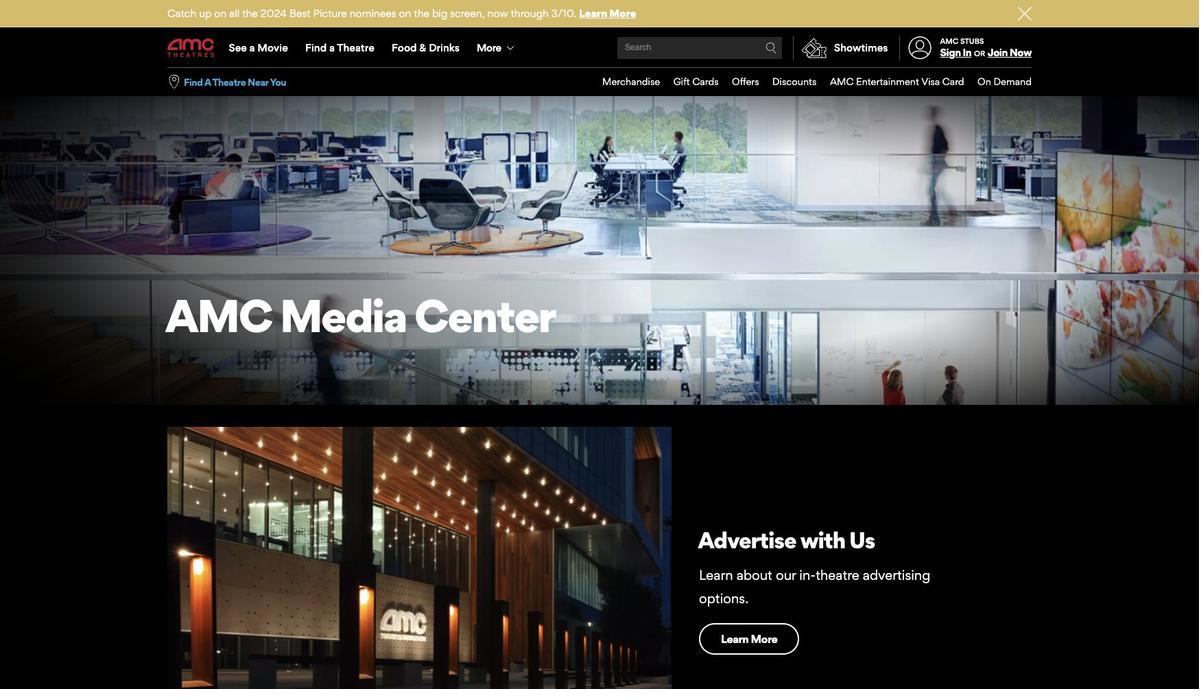 Task type: describe. For each thing, give the bounding box(es) containing it.
first floor stairwell inside the amc theatre support center image
[[0, 96, 1200, 405]]

through
[[511, 7, 549, 20]]

amc for amc media center
[[165, 288, 272, 343]]

gift cards link
[[660, 68, 719, 96]]

food & drinks
[[392, 41, 460, 54]]

picture
[[313, 7, 347, 20]]

best
[[289, 7, 311, 20]]

movie
[[258, 41, 288, 54]]

all
[[229, 7, 240, 20]]

find for find a theatre
[[305, 41, 327, 54]]

investor relations image
[[167, 427, 672, 689]]

find a theatre near you button
[[184, 75, 286, 89]]

or
[[975, 49, 986, 58]]

options.
[[699, 591, 749, 607]]

near
[[248, 76, 269, 88]]

us
[[850, 526, 875, 554]]

see a movie link
[[220, 29, 297, 67]]

sign in button
[[941, 46, 972, 59]]

menu containing merchandise
[[589, 68, 1032, 96]]

merchandise
[[603, 76, 660, 87]]

more inside button
[[477, 41, 501, 54]]

find a theatre
[[305, 41, 375, 54]]

about
[[737, 567, 773, 584]]

1 on from the left
[[214, 7, 227, 20]]

media
[[280, 288, 407, 343]]

2 on from the left
[[399, 7, 411, 20]]

now
[[488, 7, 508, 20]]

2 vertical spatial more
[[751, 632, 778, 646]]

discounts
[[773, 76, 817, 87]]

submit search icon image
[[766, 43, 777, 54]]

on
[[978, 76, 992, 87]]

1 the from the left
[[242, 7, 258, 20]]

join now button
[[988, 46, 1032, 59]]

cookie consent banner dialog
[[0, 652, 1200, 689]]

you
[[270, 76, 286, 88]]

theatre for a
[[337, 41, 375, 54]]

amc for amc stubs sign in or join now
[[941, 36, 959, 46]]

join
[[988, 46, 1008, 59]]

in
[[963, 46, 972, 59]]

theatre for a
[[213, 76, 246, 88]]

showtimes link
[[793, 36, 889, 60]]

&
[[420, 41, 427, 54]]

0 vertical spatial learn
[[579, 7, 608, 20]]

catch
[[167, 7, 196, 20]]

on demand
[[978, 76, 1032, 87]]

center
[[415, 288, 556, 343]]

search the AMC website text field
[[623, 43, 766, 53]]

a
[[204, 76, 211, 88]]

now
[[1010, 46, 1032, 59]]

a for movie
[[250, 41, 255, 54]]

offers link
[[719, 68, 760, 96]]

user profile image
[[901, 37, 940, 59]]

menu containing more
[[167, 29, 1032, 67]]

food & drinks link
[[383, 29, 468, 67]]

amc stubs sign in or join now
[[941, 36, 1032, 59]]



Task type: locate. For each thing, give the bounding box(es) containing it.
theatre inside button
[[213, 76, 246, 88]]

amc media center
[[165, 288, 556, 343]]

find down "picture"
[[305, 41, 327, 54]]

0 horizontal spatial a
[[250, 41, 255, 54]]

amc
[[941, 36, 959, 46], [830, 76, 854, 87], [165, 288, 272, 343]]

1 vertical spatial learn
[[699, 567, 733, 584]]

1 vertical spatial menu
[[589, 68, 1032, 96]]

on left all
[[214, 7, 227, 20]]

find
[[305, 41, 327, 54], [184, 76, 203, 88]]

1 a from the left
[[250, 41, 255, 54]]

showtimes
[[835, 41, 889, 54]]

2 vertical spatial learn
[[721, 632, 749, 646]]

theatre
[[337, 41, 375, 54], [213, 76, 246, 88]]

demand
[[994, 76, 1032, 87]]

big
[[432, 7, 448, 20]]

0 horizontal spatial the
[[242, 7, 258, 20]]

advertise
[[698, 526, 797, 554]]

the
[[242, 7, 258, 20], [414, 7, 430, 20]]

learn more link down options.
[[699, 623, 800, 655]]

1 horizontal spatial amc
[[830, 76, 854, 87]]

entertainment
[[857, 76, 920, 87]]

drinks
[[429, 41, 460, 54]]

a inside the find a theatre link
[[329, 41, 335, 54]]

discounts link
[[760, 68, 817, 96]]

0 horizontal spatial amc
[[165, 288, 272, 343]]

0 vertical spatial amc
[[941, 36, 959, 46]]

see a movie
[[229, 41, 288, 54]]

amc entertainment visa card link
[[817, 68, 965, 96]]

more down the about
[[751, 632, 778, 646]]

theatre down nominees
[[337, 41, 375, 54]]

1 horizontal spatial the
[[414, 7, 430, 20]]

food
[[392, 41, 417, 54]]

learn for learn more
[[721, 632, 749, 646]]

1 horizontal spatial a
[[329, 41, 335, 54]]

more right '3/10.'
[[610, 7, 637, 20]]

catch up on all the 2024 best picture nominees on the big screen, now through 3/10. learn more
[[167, 7, 637, 20]]

2 the from the left
[[414, 7, 430, 20]]

a for theatre
[[329, 41, 335, 54]]

learn more
[[721, 632, 778, 646]]

more down "now"
[[477, 41, 501, 54]]

learn up options.
[[699, 567, 733, 584]]

visa
[[922, 76, 940, 87]]

0 vertical spatial more
[[610, 7, 637, 20]]

amc entertainment visa card
[[830, 76, 965, 87]]

find for find a theatre near you
[[184, 76, 203, 88]]

2 horizontal spatial more
[[751, 632, 778, 646]]

1 vertical spatial find
[[184, 76, 203, 88]]

merchandise link
[[589, 68, 660, 96]]

the right all
[[242, 7, 258, 20]]

menu
[[167, 29, 1032, 67], [589, 68, 1032, 96]]

0 vertical spatial find
[[305, 41, 327, 54]]

find inside the find a theatre link
[[305, 41, 327, 54]]

2 horizontal spatial amc
[[941, 36, 959, 46]]

find inside find a theatre near you button
[[184, 76, 203, 88]]

1 vertical spatial theatre
[[213, 76, 246, 88]]

amc logo image
[[167, 39, 216, 57], [167, 39, 216, 57]]

cards
[[693, 76, 719, 87]]

2 vertical spatial amc
[[165, 288, 272, 343]]

0 vertical spatial menu
[[167, 29, 1032, 67]]

find left 'a'
[[184, 76, 203, 88]]

showtimes image
[[794, 36, 835, 60]]

learn more link right '3/10.'
[[579, 7, 637, 20]]

0 horizontal spatial learn more link
[[579, 7, 637, 20]]

1 horizontal spatial find
[[305, 41, 327, 54]]

advertising
[[863, 567, 931, 584]]

theatre
[[816, 567, 860, 584]]

gift
[[674, 76, 690, 87]]

gift cards
[[674, 76, 719, 87]]

a right see
[[250, 41, 255, 54]]

learn
[[579, 7, 608, 20], [699, 567, 733, 584], [721, 632, 749, 646]]

2024
[[261, 7, 287, 20]]

sign
[[941, 46, 961, 59]]

3/10.
[[552, 7, 577, 20]]

more button
[[468, 29, 526, 67]]

more
[[610, 7, 637, 20], [477, 41, 501, 54], [751, 632, 778, 646]]

learn right '3/10.'
[[579, 7, 608, 20]]

a inside see a movie link
[[250, 41, 255, 54]]

in-
[[800, 567, 816, 584]]

learn for learn about our in-theatre advertising options.
[[699, 567, 733, 584]]

learn more link
[[579, 7, 637, 20], [699, 623, 800, 655]]

stubs
[[961, 36, 985, 46]]

with
[[801, 526, 846, 554]]

1 horizontal spatial more
[[610, 7, 637, 20]]

1 vertical spatial more
[[477, 41, 501, 54]]

advertise with us
[[698, 526, 875, 554]]

1 vertical spatial amc
[[830, 76, 854, 87]]

on demand link
[[965, 68, 1032, 96]]

1 horizontal spatial on
[[399, 7, 411, 20]]

1 horizontal spatial learn more link
[[699, 623, 800, 655]]

0 vertical spatial theatre
[[337, 41, 375, 54]]

find a theatre near you
[[184, 76, 286, 88]]

0 horizontal spatial theatre
[[213, 76, 246, 88]]

amc inside amc stubs sign in or join now
[[941, 36, 959, 46]]

2 a from the left
[[329, 41, 335, 54]]

amc for amc entertainment visa card
[[830, 76, 854, 87]]

on
[[214, 7, 227, 20], [399, 7, 411, 20]]

card
[[943, 76, 965, 87]]

learn down options.
[[721, 632, 749, 646]]

0 vertical spatial learn more link
[[579, 7, 637, 20]]

0 horizontal spatial more
[[477, 41, 501, 54]]

up
[[199, 7, 212, 20]]

menu up merchandise link
[[167, 29, 1032, 67]]

0 horizontal spatial on
[[214, 7, 227, 20]]

0 horizontal spatial find
[[184, 76, 203, 88]]

1 horizontal spatial theatre
[[337, 41, 375, 54]]

on right nominees
[[399, 7, 411, 20]]

the left big
[[414, 7, 430, 20]]

nominees
[[350, 7, 396, 20]]

a down "picture"
[[329, 41, 335, 54]]

learn about our in-theatre advertising options.
[[699, 567, 931, 607]]

1 vertical spatial learn more link
[[699, 623, 800, 655]]

a
[[250, 41, 255, 54], [329, 41, 335, 54]]

sign in or join amc stubs element
[[900, 29, 1032, 67]]

find a theatre link
[[297, 29, 383, 67]]

see
[[229, 41, 247, 54]]

screen,
[[450, 7, 485, 20]]

menu down showtimes image
[[589, 68, 1032, 96]]

learn inside learn about our in-theatre advertising options.
[[699, 567, 733, 584]]

offers
[[732, 76, 760, 87]]

theatre right 'a'
[[213, 76, 246, 88]]

our
[[776, 567, 796, 584]]



Task type: vqa. For each thing, say whether or not it's contained in the screenshot.
time
no



